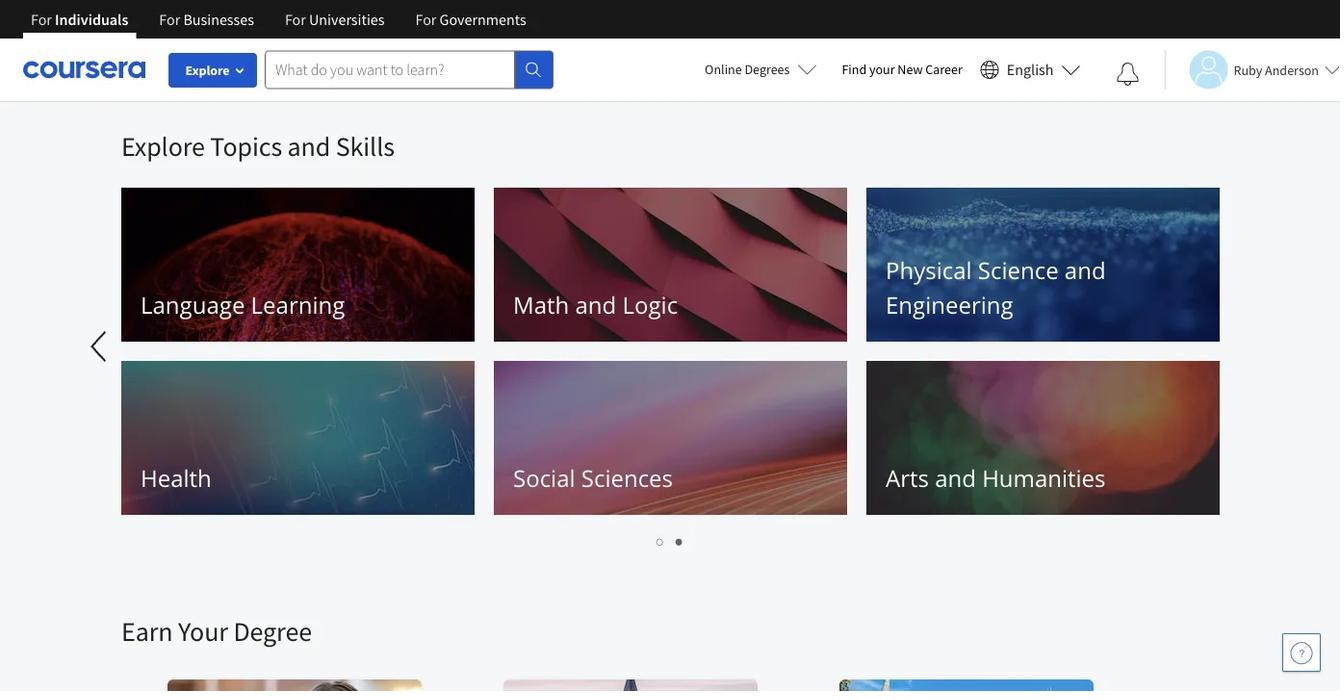 Task type: describe. For each thing, give the bounding box(es) containing it.
social sciences link
[[494, 361, 847, 515]]

social sciences
[[513, 463, 673, 494]]

health
[[141, 463, 212, 494]]

for businesses
[[159, 10, 254, 29]]

explore for explore
[[185, 62, 230, 79]]

physical science and engineering
[[886, 255, 1106, 321]]

language learning image
[[121, 188, 475, 342]]

online
[[705, 61, 742, 78]]

for for governments
[[415, 10, 437, 29]]

humanities
[[982, 463, 1106, 494]]

earn your degree
[[121, 615, 312, 648]]

new
[[898, 61, 923, 78]]

and left 'skills' at top left
[[287, 129, 330, 163]]

english
[[1007, 60, 1054, 79]]

english button
[[972, 39, 1088, 101]]

find
[[842, 61, 867, 78]]

coursera image
[[23, 54, 145, 85]]

ruby anderson
[[1234, 61, 1319, 78]]

help center image
[[1290, 641, 1313, 664]]

explore for explore topics and skills
[[121, 129, 205, 163]]

find your new career
[[842, 61, 963, 78]]

logic
[[622, 289, 678, 321]]

1
[[657, 531, 664, 550]]

list inside explore topics and skills carousel element
[[121, 530, 1219, 552]]

earn
[[121, 615, 173, 648]]

for for businesses
[[159, 10, 180, 29]]

career
[[926, 61, 963, 78]]

math and logic
[[513, 289, 678, 321]]

master of advanced study in engineering degree by university of california, berkeley, image
[[504, 680, 759, 691]]

banner navigation
[[15, 0, 542, 39]]

arts
[[886, 463, 929, 494]]

governments
[[440, 10, 526, 29]]

your
[[178, 615, 228, 648]]

for individuals
[[31, 10, 128, 29]]

for universities
[[285, 10, 385, 29]]

social sciences image
[[494, 361, 847, 515]]

arts and humanities
[[886, 463, 1106, 494]]

arts and humanities link
[[867, 361, 1220, 515]]

and right the arts
[[935, 463, 976, 494]]

your
[[869, 61, 895, 78]]

engineering
[[886, 289, 1014, 321]]



Task type: locate. For each thing, give the bounding box(es) containing it.
ruby
[[1234, 61, 1263, 78]]

for left universities
[[285, 10, 306, 29]]

ruby anderson button
[[1165, 51, 1340, 89]]

4 for from the left
[[415, 10, 437, 29]]

online degrees button
[[689, 48, 832, 91]]

explore button
[[168, 53, 257, 88]]

explore inside popup button
[[185, 62, 230, 79]]

arts and humanities image
[[867, 361, 1220, 515]]

degrees
[[745, 61, 790, 78]]

math
[[513, 289, 569, 321]]

language learning
[[141, 289, 345, 321]]

1 button
[[651, 530, 670, 552]]

explore
[[185, 62, 230, 79], [121, 129, 205, 163]]

for governments
[[415, 10, 526, 29]]

math and logic image
[[494, 188, 847, 342]]

for for universities
[[285, 10, 306, 29]]

language learning link
[[121, 188, 475, 342]]

bachelor of arts in liberal studies degree by georgetown university, image
[[840, 680, 1095, 691]]

and inside physical science and engineering
[[1065, 255, 1106, 286]]

and left logic
[[575, 289, 616, 321]]

skills
[[336, 129, 395, 163]]

What do you want to learn? text field
[[265, 51, 515, 89]]

explore topics and skills
[[121, 129, 395, 163]]

2 button
[[670, 530, 689, 552]]

physical science and engineering image
[[867, 188, 1220, 342]]

learning
[[251, 289, 345, 321]]

individuals
[[55, 10, 128, 29]]

universities
[[309, 10, 385, 29]]

for
[[31, 10, 52, 29], [159, 10, 180, 29], [285, 10, 306, 29], [415, 10, 437, 29]]

for left businesses
[[159, 10, 180, 29]]

explore down for businesses
[[185, 62, 230, 79]]

language
[[141, 289, 245, 321]]

list containing 1
[[121, 530, 1219, 552]]

explore topics and skills carousel element
[[0, 102, 1230, 557]]

sciences
[[581, 463, 673, 494]]

health link
[[121, 361, 475, 515]]

list
[[121, 530, 1219, 552]]

for for individuals
[[31, 10, 52, 29]]

2 for from the left
[[159, 10, 180, 29]]

previous slide image
[[77, 324, 123, 370]]

1 for from the left
[[31, 10, 52, 29]]

for left governments
[[415, 10, 437, 29]]

earn your degree carousel element
[[121, 557, 1340, 691]]

find your new career link
[[832, 58, 972, 82]]

master of business administration (imba) degree by university of illinois at urbana-champaign, image
[[168, 680, 423, 691]]

topics
[[210, 129, 282, 163]]

math and logic link
[[494, 188, 847, 342]]

physical
[[886, 255, 972, 286]]

None search field
[[265, 51, 554, 89]]

show notifications image
[[1116, 63, 1139, 86]]

anderson
[[1265, 61, 1319, 78]]

3 for from the left
[[285, 10, 306, 29]]

0 vertical spatial explore
[[185, 62, 230, 79]]

and right science
[[1065, 255, 1106, 286]]

and
[[287, 129, 330, 163], [1065, 255, 1106, 286], [575, 289, 616, 321], [935, 463, 976, 494]]

health image
[[121, 361, 475, 515]]

1 vertical spatial explore
[[121, 129, 205, 163]]

physical science and engineering link
[[867, 188, 1220, 342]]

social
[[513, 463, 575, 494]]

2
[[676, 531, 684, 550]]

online degrees
[[705, 61, 790, 78]]

explore left topics in the top of the page
[[121, 129, 205, 163]]

for left individuals
[[31, 10, 52, 29]]

science
[[978, 255, 1059, 286]]

degree
[[233, 615, 312, 648]]

businesses
[[183, 10, 254, 29]]



Task type: vqa. For each thing, say whether or not it's contained in the screenshot.
first world- from right
no



